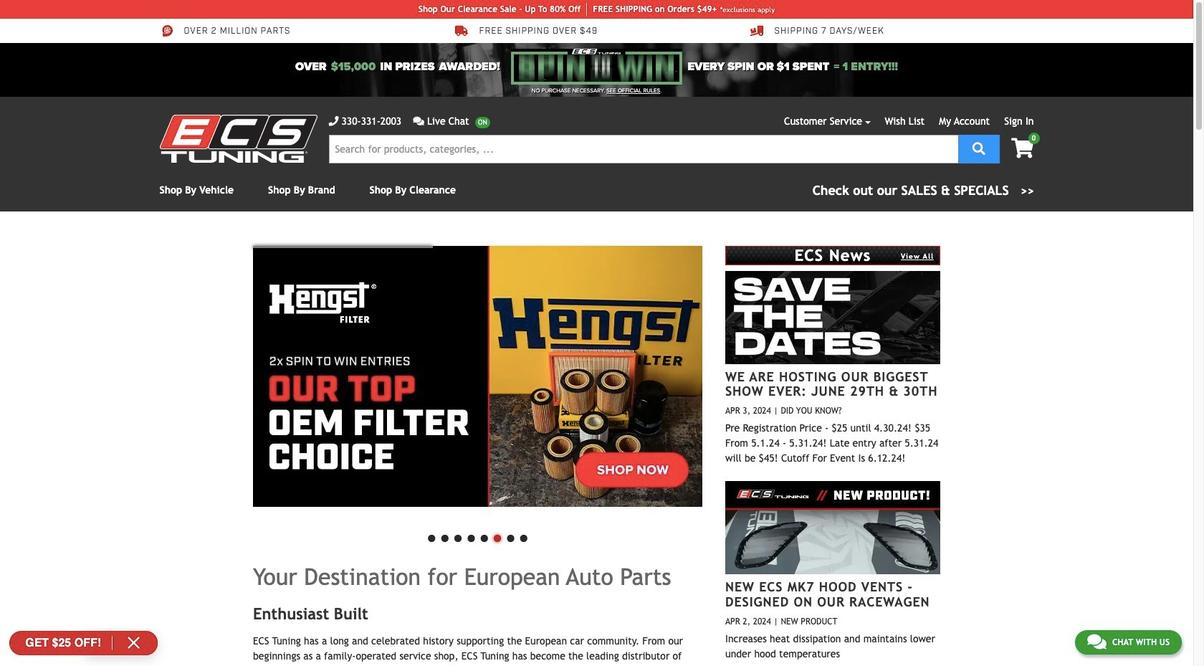 Task type: describe. For each thing, give the bounding box(es) containing it.
comments image
[[1088, 633, 1107, 650]]

shopping cart image
[[1012, 138, 1035, 158]]

Search text field
[[329, 135, 959, 164]]

generic - hengst image
[[253, 246, 703, 507]]

phone image
[[329, 116, 339, 126]]



Task type: locate. For each thing, give the bounding box(es) containing it.
ecs tuning image
[[160, 115, 317, 163]]

new ecs mk7 hood vents - designed on our racewagen image
[[726, 481, 941, 575]]

search image
[[973, 142, 986, 155]]

we are hosting our biggest show ever: june 29th & 30th image
[[726, 271, 941, 364]]

ecs tuning 'spin to win' contest logo image
[[512, 49, 682, 85]]

comments image
[[413, 116, 425, 126]]



Task type: vqa. For each thing, say whether or not it's contained in the screenshot.
search image
yes



